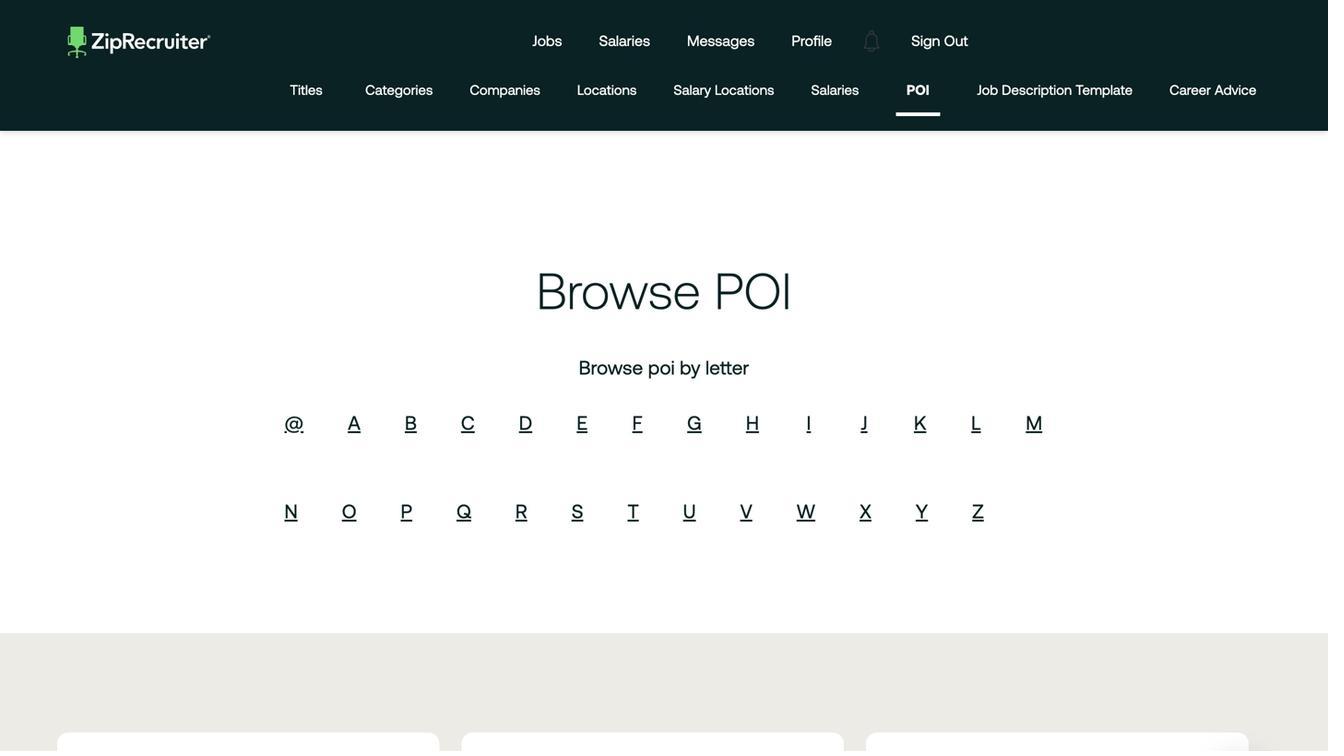 Task type: describe. For each thing, give the bounding box(es) containing it.
salaries inside salaries link
[[599, 32, 650, 49]]

salary locations
[[674, 82, 774, 98]]

salaries inside tabs element
[[811, 82, 859, 98]]

n link
[[285, 501, 298, 523]]

y
[[916, 501, 928, 523]]

j
[[861, 412, 867, 434]]

a link
[[348, 412, 361, 434]]

g
[[687, 412, 702, 434]]

browse poi by letter
[[579, 357, 749, 379]]

i
[[807, 412, 811, 434]]

sign out
[[911, 32, 968, 49]]

t link
[[628, 501, 639, 523]]

f link
[[632, 412, 643, 434]]

s link
[[572, 501, 583, 523]]

f
[[632, 412, 643, 434]]

career
[[1170, 82, 1211, 98]]

companies link
[[470, 67, 540, 116]]

salary locations link
[[674, 67, 774, 116]]

v link
[[740, 501, 752, 523]]

c link
[[461, 412, 475, 434]]

poi for browse poi by letter
[[648, 357, 675, 379]]

poi for browse poi
[[714, 262, 792, 320]]

career advice link
[[1170, 67, 1256, 116]]

b
[[405, 412, 417, 434]]

z link
[[972, 501, 984, 523]]

b link
[[405, 412, 417, 434]]

out
[[944, 32, 968, 49]]

d link
[[519, 412, 532, 434]]

j link
[[861, 412, 867, 434]]

poi inside tabs element
[[907, 82, 929, 98]]

e link
[[577, 412, 587, 434]]

tabs element
[[284, 67, 1275, 116]]

2 locations from the left
[[715, 82, 774, 98]]

y link
[[916, 501, 928, 523]]

browse for browse poi
[[536, 262, 701, 320]]

1 locations from the left
[[577, 82, 637, 98]]

notifications image
[[850, 20, 893, 62]]

s
[[572, 501, 583, 523]]

l
[[971, 412, 981, 434]]

sign
[[911, 32, 940, 49]]

n
[[285, 501, 298, 523]]

r
[[515, 501, 527, 523]]

categories
[[365, 82, 433, 98]]

i link
[[807, 412, 811, 434]]

e
[[577, 412, 587, 434]]

u link
[[683, 501, 696, 523]]

salary
[[674, 82, 711, 98]]

m
[[1026, 412, 1042, 434]]

c
[[461, 412, 475, 434]]

p link
[[401, 501, 412, 523]]

h
[[746, 412, 759, 434]]

job description template
[[977, 82, 1133, 98]]

x
[[860, 501, 871, 523]]



Task type: vqa. For each thing, say whether or not it's contained in the screenshot.
the Salaries inside Main element
yes



Task type: locate. For each thing, give the bounding box(es) containing it.
0 vertical spatial salaries
[[599, 32, 650, 49]]

categories link
[[365, 67, 433, 116]]

letter
[[706, 357, 749, 379]]

0 horizontal spatial salaries link
[[585, 15, 664, 67]]

salaries
[[599, 32, 650, 49], [811, 82, 859, 98]]

salaries link
[[585, 15, 664, 67], [811, 67, 859, 116]]

1 vertical spatial browse
[[579, 357, 643, 379]]

browse
[[536, 262, 701, 320], [579, 357, 643, 379]]

@
[[285, 412, 304, 434]]

salaries link right jobs link
[[585, 15, 664, 67]]

job description template link
[[977, 67, 1133, 116]]

t
[[628, 501, 639, 523]]

v
[[740, 501, 752, 523]]

w
[[797, 501, 815, 523]]

r link
[[515, 501, 527, 523]]

companies
[[470, 82, 540, 98]]

o
[[342, 501, 356, 523]]

m link
[[1026, 412, 1042, 434]]

titles
[[290, 82, 323, 98]]

by
[[680, 357, 700, 379]]

2 horizontal spatial poi
[[907, 82, 929, 98]]

locations link
[[577, 67, 637, 116]]

sign out link
[[897, 15, 982, 67]]

ziprecruiter image
[[68, 27, 211, 58]]

h link
[[746, 412, 759, 434]]

locations down main element
[[577, 82, 637, 98]]

x link
[[860, 501, 871, 523]]

u
[[683, 501, 696, 523]]

z
[[972, 501, 984, 523]]

poi down sign
[[907, 82, 929, 98]]

0 horizontal spatial salaries
[[599, 32, 650, 49]]

poi up 'letter'
[[714, 262, 792, 320]]

q
[[456, 501, 471, 523]]

k
[[914, 412, 926, 434]]

p
[[401, 501, 412, 523]]

poi left "by"
[[648, 357, 675, 379]]

1 vertical spatial poi
[[714, 262, 792, 320]]

advice
[[1215, 82, 1256, 98]]

profile
[[792, 32, 832, 49]]

0 vertical spatial browse
[[536, 262, 701, 320]]

profile link
[[778, 15, 846, 67]]

@ link
[[285, 412, 304, 434]]

poi link
[[896, 67, 940, 112]]

salaries down profile "link"
[[811, 82, 859, 98]]

1 horizontal spatial salaries link
[[811, 67, 859, 116]]

messages link
[[673, 15, 769, 67]]

g link
[[687, 412, 702, 434]]

locations
[[577, 82, 637, 98], [715, 82, 774, 98]]

jobs
[[532, 32, 562, 49]]

job
[[977, 82, 998, 98]]

q link
[[456, 501, 471, 523]]

titles link
[[284, 67, 328, 116]]

salaries link down profile
[[811, 67, 859, 116]]

locations right "salary"
[[715, 82, 774, 98]]

w link
[[797, 501, 815, 523]]

salaries up locations link
[[599, 32, 650, 49]]

k link
[[914, 412, 926, 434]]

poi
[[907, 82, 929, 98], [714, 262, 792, 320], [648, 357, 675, 379]]

career advice
[[1170, 82, 1256, 98]]

description
[[1002, 82, 1072, 98]]

o link
[[342, 501, 356, 523]]

2 vertical spatial poi
[[648, 357, 675, 379]]

browse poi
[[536, 262, 792, 320]]

browse up browse poi by letter
[[536, 262, 701, 320]]

jobs link
[[518, 15, 576, 67]]

main element
[[53, 15, 1275, 67]]

d
[[519, 412, 532, 434]]

1 vertical spatial salaries
[[811, 82, 859, 98]]

0 vertical spatial poi
[[907, 82, 929, 98]]

l link
[[971, 412, 981, 434]]

browse up f
[[579, 357, 643, 379]]

0 horizontal spatial poi
[[648, 357, 675, 379]]

1 horizontal spatial locations
[[715, 82, 774, 98]]

0 horizontal spatial locations
[[577, 82, 637, 98]]

messages
[[687, 32, 755, 49]]

1 horizontal spatial poi
[[714, 262, 792, 320]]

template
[[1076, 82, 1133, 98]]

a
[[348, 412, 361, 434]]

browse for browse poi by letter
[[579, 357, 643, 379]]

1 horizontal spatial salaries
[[811, 82, 859, 98]]



